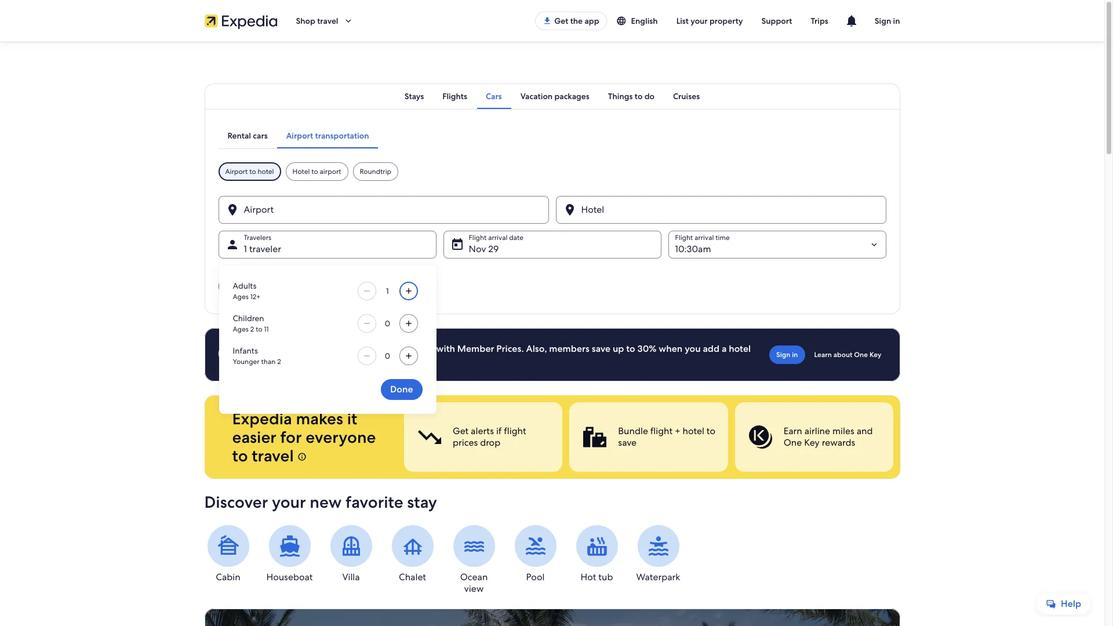 Task type: vqa. For each thing, say whether or not it's contained in the screenshot.
'over'
yes



Task type: locate. For each thing, give the bounding box(es) containing it.
airport for airport transportation
[[286, 131, 313, 141]]

1 vertical spatial key
[[804, 437, 820, 449]]

packages
[[555, 91, 590, 102]]

1 vertical spatial travel
[[252, 446, 294, 466]]

learn about one key
[[815, 350, 882, 360]]

flight left +
[[651, 425, 673, 437]]

sign in
[[875, 16, 901, 26], [777, 350, 799, 360]]

0 horizontal spatial get
[[453, 425, 469, 437]]

nov 29 button
[[444, 231, 662, 259]]

0 horizontal spatial hotel
[[258, 167, 274, 176]]

save
[[258, 343, 278, 355]]

airport up hotel
[[286, 131, 313, 141]]

a
[[722, 343, 727, 355], [269, 354, 274, 367]]

cars link
[[477, 84, 512, 109]]

villa button
[[327, 526, 375, 584]]

increase the number of infants image
[[402, 352, 416, 361]]

airport for airport to hotel
[[225, 167, 248, 176]]

vacation
[[521, 91, 553, 102]]

airport down rental
[[225, 167, 248, 176]]

your for list
[[691, 16, 708, 26]]

1 vertical spatial your
[[272, 492, 306, 513]]

2 right than
[[277, 357, 281, 367]]

1 vertical spatial ages
[[233, 325, 249, 334]]

about
[[834, 350, 853, 360]]

one inside earn airline miles and one key rewards
[[784, 437, 802, 449]]

1 horizontal spatial your
[[691, 16, 708, 26]]

1 vertical spatial airport
[[225, 167, 248, 176]]

0 vertical spatial tab list
[[205, 84, 901, 109]]

sign in button
[[866, 7, 910, 35]]

0 vertical spatial in
[[894, 16, 901, 26]]

1 vertical spatial 2
[[277, 357, 281, 367]]

things to do link
[[599, 84, 664, 109]]

you
[[685, 343, 701, 355]]

0 vertical spatial save
[[592, 343, 611, 355]]

save inside the bundle flight + hotel to save
[[618, 437, 637, 449]]

list
[[677, 16, 689, 26]]

cruises
[[674, 91, 700, 102]]

0 vertical spatial key
[[870, 350, 882, 360]]

your left new
[[272, 492, 306, 513]]

favorite
[[346, 492, 404, 513]]

1 vertical spatial hotel
[[729, 343, 751, 355]]

0 horizontal spatial key
[[804, 437, 820, 449]]

flight right if
[[504, 425, 526, 437]]

member
[[458, 343, 495, 355]]

30%
[[638, 343, 657, 355]]

your right the list at the right
[[691, 16, 708, 26]]

hotel right +
[[683, 425, 705, 437]]

12+
[[250, 292, 261, 302]]

main content
[[0, 42, 1105, 627]]

nov
[[469, 243, 486, 255]]

0 horizontal spatial travel
[[252, 446, 294, 466]]

transportation
[[315, 131, 369, 141]]

traveler
[[249, 243, 281, 255]]

0 horizontal spatial sign
[[777, 350, 791, 360]]

ages inside children ages 2 to 11
[[233, 325, 249, 334]]

the
[[571, 16, 583, 26]]

0 horizontal spatial one
[[784, 437, 802, 449]]

1 vertical spatial one
[[784, 437, 802, 449]]

1 horizontal spatial hotel
[[683, 425, 705, 437]]

main content containing expedia makes it easier for everyone to travel
[[0, 42, 1105, 627]]

1 vertical spatial in
[[793, 350, 799, 360]]

download the app button image
[[543, 16, 552, 26]]

travel
[[317, 16, 339, 26], [252, 446, 294, 466]]

tab list containing stays
[[205, 84, 901, 109]]

sign in inside dropdown button
[[875, 16, 901, 26]]

get for get alerts if flight prices drop
[[453, 425, 469, 437]]

ages inside 'adults ages 12+'
[[233, 292, 249, 302]]

to
[[635, 91, 643, 102], [250, 167, 256, 176], [312, 167, 318, 176], [256, 325, 263, 334], [627, 343, 636, 355], [258, 354, 267, 367], [707, 425, 716, 437], [232, 446, 248, 466]]

1 traveler
[[244, 243, 281, 255]]

rental cars
[[228, 131, 268, 141]]

1 horizontal spatial save
[[618, 437, 637, 449]]

0 vertical spatial get
[[555, 16, 569, 26]]

0 vertical spatial hotel
[[258, 167, 274, 176]]

hot tub
[[581, 571, 613, 584]]

learn
[[815, 350, 832, 360]]

sign
[[875, 16, 892, 26], [777, 350, 791, 360]]

expedia
[[232, 408, 292, 429]]

1 vertical spatial get
[[453, 425, 469, 437]]

0 horizontal spatial flight
[[276, 354, 299, 367]]

chalet button
[[389, 526, 437, 584]]

things to do
[[608, 91, 655, 102]]

support link
[[753, 10, 802, 31]]

sign in right communication center icon on the top of page
[[875, 16, 901, 26]]

1 horizontal spatial travel
[[317, 16, 339, 26]]

ages
[[233, 292, 249, 302], [233, 325, 249, 334]]

members
[[550, 343, 590, 355]]

tab list
[[205, 84, 901, 109], [218, 123, 379, 149]]

flights link
[[434, 84, 477, 109]]

increase the number of children image
[[402, 319, 416, 328]]

0 horizontal spatial airport
[[225, 167, 248, 176]]

airline
[[805, 425, 831, 437]]

flight inside the bundle flight + hotel to save
[[651, 425, 673, 437]]

0 vertical spatial one
[[855, 350, 869, 360]]

houseboat button
[[266, 526, 314, 584]]

travel left xsmall icon
[[252, 446, 294, 466]]

in right communication center icon on the top of page
[[894, 16, 901, 26]]

chalet
[[399, 571, 426, 584]]

0 horizontal spatial your
[[272, 492, 306, 513]]

to inside expedia makes it easier for everyone to travel
[[232, 446, 248, 466]]

1 horizontal spatial sign
[[875, 16, 892, 26]]

1 horizontal spatial 2
[[277, 357, 281, 367]]

one right about
[[855, 350, 869, 360]]

1 horizontal spatial flight
[[504, 425, 526, 437]]

new
[[310, 492, 342, 513]]

one left airline
[[784, 437, 802, 449]]

1 ages from the top
[[233, 292, 249, 302]]

hotel inside the bundle flight + hotel to save
[[683, 425, 705, 437]]

2
[[250, 325, 254, 334], [277, 357, 281, 367]]

0 horizontal spatial in
[[793, 350, 799, 360]]

one
[[855, 350, 869, 360], [784, 437, 802, 449]]

1 horizontal spatial one
[[855, 350, 869, 360]]

key inside earn airline miles and one key rewards
[[804, 437, 820, 449]]

1 vertical spatial sign in
[[777, 350, 799, 360]]

0 vertical spatial airport
[[286, 131, 313, 141]]

0 horizontal spatial 2
[[250, 325, 254, 334]]

get
[[555, 16, 569, 26], [453, 425, 469, 437]]

flight inside the save 10% or more on over 100,000 hotels with member prices. also, members save up to 30% when you add a hotel to a flight
[[276, 354, 299, 367]]

hotel
[[293, 167, 310, 176]]

flights
[[443, 91, 468, 102]]

get left alerts
[[453, 425, 469, 437]]

cabin button
[[205, 526, 252, 584]]

1 horizontal spatial get
[[555, 16, 569, 26]]

younger
[[233, 357, 260, 367]]

sign left learn
[[777, 350, 791, 360]]

in inside sign in dropdown button
[[894, 16, 901, 26]]

1 horizontal spatial sign in
[[875, 16, 901, 26]]

flight right than
[[276, 354, 299, 367]]

travel left trailing icon
[[317, 16, 339, 26]]

ages for children
[[233, 325, 249, 334]]

2 down children
[[250, 325, 254, 334]]

waterpark
[[637, 571, 681, 584]]

easier
[[232, 427, 277, 448]]

children
[[233, 313, 264, 324]]

1 horizontal spatial airport
[[286, 131, 313, 141]]

decrease the number of infants image
[[360, 352, 374, 361]]

0 vertical spatial sign in
[[875, 16, 901, 26]]

hotel left hotel
[[258, 167, 274, 176]]

sign right communication center icon on the top of page
[[875, 16, 892, 26]]

a left 10%
[[269, 354, 274, 367]]

hotel
[[258, 167, 274, 176], [729, 343, 751, 355], [683, 425, 705, 437]]

trailing image
[[343, 16, 354, 26]]

a right add
[[722, 343, 727, 355]]

0 vertical spatial ages
[[233, 292, 249, 302]]

1 horizontal spatial key
[[870, 350, 882, 360]]

key
[[870, 350, 882, 360], [804, 437, 820, 449]]

1 vertical spatial sign
[[777, 350, 791, 360]]

0 horizontal spatial a
[[269, 354, 274, 367]]

0 horizontal spatial save
[[592, 343, 611, 355]]

ages down adults
[[233, 292, 249, 302]]

infants
[[233, 346, 258, 356]]

up
[[613, 343, 625, 355]]

get inside 'get alerts if flight prices drop'
[[453, 425, 469, 437]]

stays
[[405, 91, 424, 102]]

tab list containing rental cars
[[218, 123, 379, 149]]

0 vertical spatial travel
[[317, 16, 339, 26]]

1 vertical spatial save
[[618, 437, 637, 449]]

0 horizontal spatial sign in
[[777, 350, 799, 360]]

0 vertical spatial your
[[691, 16, 708, 26]]

flight inside 'get alerts if flight prices drop'
[[504, 425, 526, 437]]

save
[[592, 343, 611, 355], [618, 437, 637, 449]]

1 horizontal spatial in
[[894, 16, 901, 26]]

0 vertical spatial sign
[[875, 16, 892, 26]]

0 vertical spatial 2
[[250, 325, 254, 334]]

rewards
[[822, 437, 856, 449]]

2 horizontal spatial flight
[[651, 425, 673, 437]]

rental cars link
[[218, 123, 277, 149]]

1 vertical spatial tab list
[[218, 123, 379, 149]]

discover
[[205, 492, 268, 513]]

get right download the app button icon
[[555, 16, 569, 26]]

ages down children
[[233, 325, 249, 334]]

save left the 'up'
[[592, 343, 611, 355]]

2 ages from the top
[[233, 325, 249, 334]]

save left +
[[618, 437, 637, 449]]

sign in left learn
[[777, 350, 799, 360]]

than
[[261, 357, 276, 367]]

hotel right add
[[729, 343, 751, 355]]

one inside "link"
[[855, 350, 869, 360]]

2 vertical spatial hotel
[[683, 425, 705, 437]]

decrease the number of children image
[[360, 319, 374, 328]]

key right about
[[870, 350, 882, 360]]

houseboat
[[267, 571, 313, 584]]

100,000
[[370, 343, 406, 355]]

for
[[281, 427, 302, 448]]

2 horizontal spatial hotel
[[729, 343, 751, 355]]

in left learn
[[793, 350, 799, 360]]

save inside the save 10% or more on over 100,000 hotels with member prices. also, members save up to 30% when you add a hotel to a flight
[[592, 343, 611, 355]]

key right earn
[[804, 437, 820, 449]]



Task type: describe. For each thing, give the bounding box(es) containing it.
waterpark button
[[635, 526, 683, 584]]

get the app
[[555, 16, 600, 26]]

bundle flight + hotel to save
[[618, 425, 716, 449]]

to inside the bundle flight + hotel to save
[[707, 425, 716, 437]]

to inside children ages 2 to 11
[[256, 325, 263, 334]]

cruises link
[[664, 84, 710, 109]]

learn about one key link
[[810, 346, 887, 364]]

over
[[349, 343, 368, 355]]

do
[[645, 91, 655, 102]]

in inside sign in link
[[793, 350, 799, 360]]

xsmall image
[[298, 453, 307, 462]]

airport transportation link
[[277, 123, 379, 149]]

infants younger than 2
[[233, 346, 281, 367]]

nov 29
[[469, 243, 499, 255]]

your for discover
[[272, 492, 306, 513]]

travel inside dropdown button
[[317, 16, 339, 26]]

rental
[[228, 131, 251, 141]]

alerts
[[471, 425, 494, 437]]

everyone
[[306, 427, 376, 448]]

vacation packages
[[521, 91, 590, 102]]

more
[[311, 343, 333, 355]]

view
[[464, 583, 484, 595]]

when
[[659, 343, 683, 355]]

decrease the number of adults image
[[360, 287, 374, 296]]

sign inside dropdown button
[[875, 16, 892, 26]]

airport transportation
[[286, 131, 369, 141]]

roundtrip
[[360, 167, 392, 176]]

and
[[857, 425, 873, 437]]

hot tub button
[[573, 526, 621, 584]]

bundle
[[618, 425, 648, 437]]

shop travel button
[[287, 7, 363, 35]]

support
[[762, 16, 793, 26]]

hot
[[581, 571, 597, 584]]

things
[[608, 91, 633, 102]]

pool
[[527, 571, 545, 584]]

pool button
[[512, 526, 560, 584]]

2 inside infants younger than 2
[[277, 357, 281, 367]]

vacation packages link
[[512, 84, 599, 109]]

29
[[489, 243, 499, 255]]

2 out of 3 element
[[570, 403, 728, 472]]

done
[[390, 383, 413, 396]]

shop
[[296, 16, 316, 26]]

tub
[[599, 571, 613, 584]]

add
[[703, 343, 720, 355]]

english
[[631, 16, 658, 26]]

airport to hotel
[[225, 167, 274, 176]]

english button
[[607, 10, 668, 31]]

key inside "link"
[[870, 350, 882, 360]]

cars
[[486, 91, 502, 102]]

small image
[[616, 16, 627, 26]]

travel sale activities deals image
[[205, 609, 901, 627]]

stays link
[[396, 84, 434, 109]]

children ages 2 to 11
[[233, 313, 269, 334]]

adults ages 12+
[[233, 281, 261, 302]]

or
[[299, 343, 309, 355]]

sign in link
[[770, 346, 806, 364]]

trips
[[811, 16, 829, 26]]

ocean view
[[460, 571, 488, 595]]

earn airline miles and one key rewards
[[784, 425, 873, 449]]

expedia logo image
[[205, 13, 278, 29]]

prices.
[[497, 343, 524, 355]]

cars
[[253, 131, 268, 141]]

increase the number of adults image
[[402, 287, 416, 296]]

hotel inside the save 10% or more on over 100,000 hotels with member prices. also, members save up to 30% when you add a hotel to a flight
[[729, 343, 751, 355]]

10%
[[280, 343, 297, 355]]

ocean view button
[[450, 526, 498, 595]]

save 10% or more on over 100,000 hotels with member prices. also, members save up to 30% when you add a hotel to a flight
[[258, 343, 751, 367]]

3 out of 3 element
[[735, 403, 894, 472]]

if
[[496, 425, 502, 437]]

2 inside children ages 2 to 11
[[250, 325, 254, 334]]

also,
[[527, 343, 547, 355]]

trips link
[[802, 10, 838, 31]]

hotel to airport
[[293, 167, 341, 176]]

expedia makes it easier for everyone to travel
[[232, 408, 376, 466]]

1 out of 3 element
[[404, 403, 563, 472]]

makes
[[296, 408, 344, 429]]

communication center icon image
[[845, 14, 859, 28]]

it
[[347, 408, 358, 429]]

+
[[675, 425, 681, 437]]

ages for adults
[[233, 292, 249, 302]]

stay
[[407, 492, 437, 513]]

get for get the app
[[555, 16, 569, 26]]

1
[[244, 243, 247, 255]]

drop
[[480, 437, 501, 449]]

travel inside expedia makes it easier for everyone to travel
[[252, 446, 294, 466]]

get the app link
[[536, 12, 607, 30]]

done button
[[381, 379, 423, 400]]

property
[[710, 16, 743, 26]]

adults
[[233, 281, 257, 291]]

earn
[[784, 425, 803, 437]]

1 horizontal spatial a
[[722, 343, 727, 355]]

prices
[[453, 437, 478, 449]]

list your property link
[[668, 10, 753, 31]]



